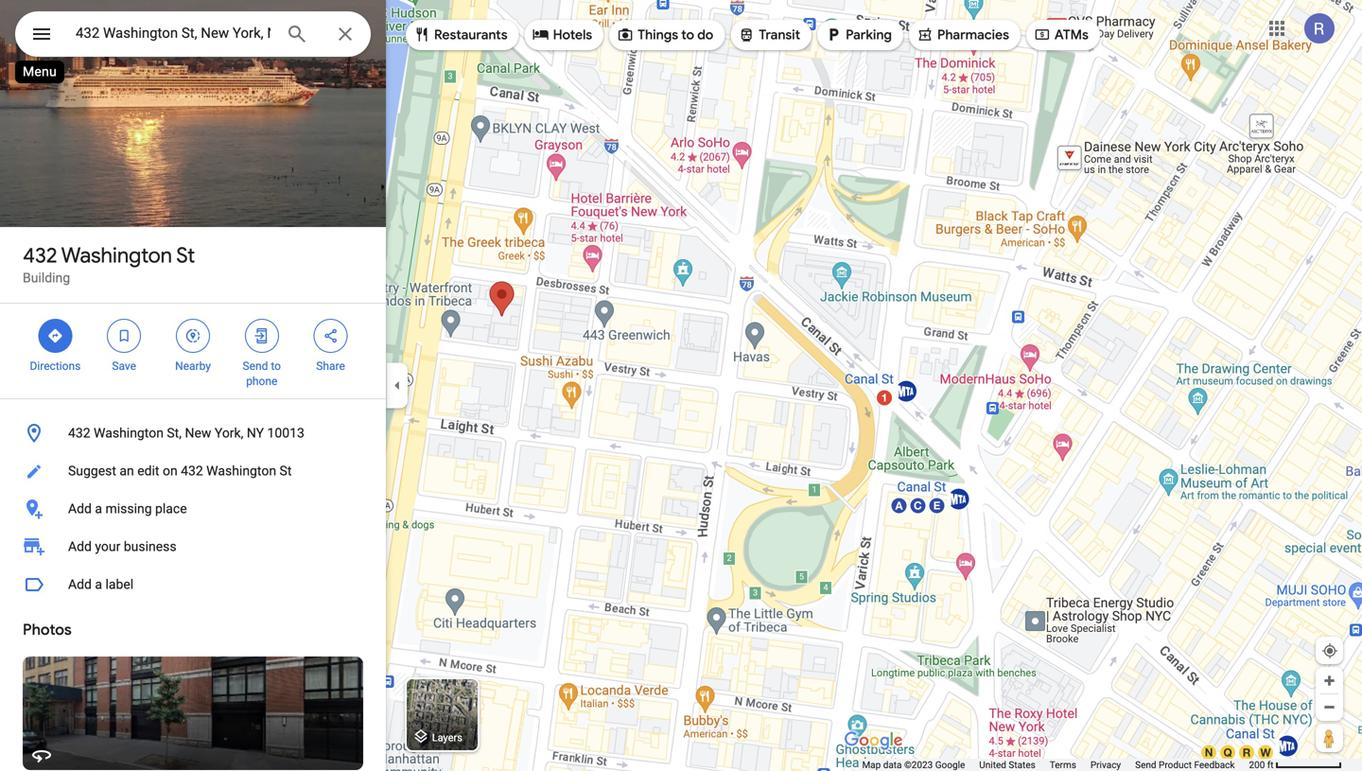 Task type: locate. For each thing, give the bounding box(es) containing it.
washington up an
[[94, 425, 164, 441]]

432 washington st building
[[23, 242, 195, 286]]

1 horizontal spatial st
[[280, 463, 292, 479]]

layers
[[432, 732, 463, 744]]

200 ft
[[1250, 760, 1274, 771]]

an
[[120, 463, 134, 479]]

map
[[863, 760, 881, 771]]

atms
[[1055, 26, 1089, 44]]

1 vertical spatial to
[[271, 360, 281, 373]]


[[414, 24, 431, 45]]

on
[[163, 463, 178, 479]]

product
[[1159, 760, 1192, 771]]

432 Washington St, New York, NY 10013 field
[[15, 11, 371, 57]]

432
[[23, 242, 57, 269], [68, 425, 90, 441], [181, 463, 203, 479]]

add
[[68, 501, 92, 517], [68, 539, 92, 555], [68, 577, 92, 592]]

1 vertical spatial send
[[1136, 760, 1157, 771]]

washington for st
[[61, 242, 172, 269]]


[[1034, 24, 1051, 45]]

suggest
[[68, 463, 116, 479]]

1 vertical spatial add
[[68, 539, 92, 555]]


[[825, 24, 842, 45]]

building
[[23, 270, 70, 286]]

map data ©2023 google
[[863, 760, 966, 771]]

feedback
[[1195, 760, 1236, 771]]

to up phone
[[271, 360, 281, 373]]

0 horizontal spatial send
[[243, 360, 268, 373]]

things
[[638, 26, 679, 44]]


[[533, 24, 550, 45]]

send left product at the bottom of page
[[1136, 760, 1157, 771]]

washington down the york,
[[206, 463, 276, 479]]

2 vertical spatial add
[[68, 577, 92, 592]]

2 a from the top
[[95, 577, 102, 592]]

200 ft button
[[1250, 760, 1343, 771]]

st
[[176, 242, 195, 269], [280, 463, 292, 479]]

st inside the 432 washington st building
[[176, 242, 195, 269]]

add for add a missing place
[[68, 501, 92, 517]]

restaurants
[[434, 26, 508, 44]]

0 vertical spatial add
[[68, 501, 92, 517]]

footer containing map data ©2023 google
[[863, 759, 1250, 771]]

washington inside button
[[94, 425, 164, 441]]

2 vertical spatial 432
[[181, 463, 203, 479]]

0 vertical spatial send
[[243, 360, 268, 373]]

send up phone
[[243, 360, 268, 373]]

suggest an edit on 432 washington st
[[68, 463, 292, 479]]

phone
[[246, 375, 278, 388]]


[[322, 326, 339, 346]]

1 a from the top
[[95, 501, 102, 517]]

directions
[[30, 360, 81, 373]]

0 horizontal spatial 432
[[23, 242, 57, 269]]

1 horizontal spatial 432
[[68, 425, 90, 441]]

collapse side panel image
[[387, 375, 408, 396]]

google
[[936, 760, 966, 771]]

432 up building
[[23, 242, 57, 269]]


[[253, 326, 270, 346]]

1 horizontal spatial send
[[1136, 760, 1157, 771]]

data
[[884, 760, 902, 771]]

2 vertical spatial washington
[[206, 463, 276, 479]]

to left 'do'
[[682, 26, 695, 44]]

0 vertical spatial washington
[[61, 242, 172, 269]]

 atms
[[1034, 24, 1089, 45]]

a left missing
[[95, 501, 102, 517]]

privacy button
[[1091, 759, 1122, 771]]

432 right on
[[181, 463, 203, 479]]

send for send to phone
[[243, 360, 268, 373]]

2 horizontal spatial 432
[[181, 463, 203, 479]]

send product feedback
[[1136, 760, 1236, 771]]

3 add from the top
[[68, 577, 92, 592]]

business
[[124, 539, 177, 555]]

send inside send to phone
[[243, 360, 268, 373]]

add down suggest
[[68, 501, 92, 517]]


[[116, 326, 133, 346]]

a left label
[[95, 577, 102, 592]]

send inside button
[[1136, 760, 1157, 771]]

1 vertical spatial 432
[[68, 425, 90, 441]]

add a missing place
[[68, 501, 187, 517]]

0 horizontal spatial to
[[271, 360, 281, 373]]

united states button
[[980, 759, 1036, 771]]

st down 10013
[[280, 463, 292, 479]]

terms
[[1050, 760, 1077, 771]]

a
[[95, 501, 102, 517], [95, 577, 102, 592]]

washington up building
[[61, 242, 172, 269]]


[[47, 326, 64, 346]]

None field
[[76, 22, 271, 44]]

to inside  things to do
[[682, 26, 695, 44]]

0 vertical spatial a
[[95, 501, 102, 517]]

suggest an edit on 432 washington st button
[[0, 452, 386, 490]]

footer
[[863, 759, 1250, 771]]

0 horizontal spatial st
[[176, 242, 195, 269]]

send product feedback button
[[1136, 759, 1236, 771]]

2 add from the top
[[68, 539, 92, 555]]

send
[[243, 360, 268, 373], [1136, 760, 1157, 771]]

 parking
[[825, 24, 892, 45]]

to
[[682, 26, 695, 44], [271, 360, 281, 373]]

 transit
[[738, 24, 801, 45]]

432 up suggest
[[68, 425, 90, 441]]

add left label
[[68, 577, 92, 592]]

label
[[105, 577, 134, 592]]

st up 
[[176, 242, 195, 269]]

432 inside the 432 washington st building
[[23, 242, 57, 269]]

1 vertical spatial washington
[[94, 425, 164, 441]]

1 vertical spatial st
[[280, 463, 292, 479]]

washington inside the 432 washington st building
[[61, 242, 172, 269]]

1 vertical spatial a
[[95, 577, 102, 592]]

send for send product feedback
[[1136, 760, 1157, 771]]

432 for st,
[[68, 425, 90, 441]]

0 vertical spatial 432
[[23, 242, 57, 269]]

1 add from the top
[[68, 501, 92, 517]]

432 inside button
[[68, 425, 90, 441]]

0 vertical spatial to
[[682, 26, 695, 44]]

washington
[[61, 242, 172, 269], [94, 425, 164, 441], [206, 463, 276, 479]]

share
[[316, 360, 345, 373]]

a for label
[[95, 577, 102, 592]]

0 vertical spatial st
[[176, 242, 195, 269]]

1 horizontal spatial to
[[682, 26, 695, 44]]

ft
[[1268, 760, 1274, 771]]

your
[[95, 539, 121, 555]]

add left your
[[68, 539, 92, 555]]

st inside button
[[280, 463, 292, 479]]

photos
[[23, 620, 72, 640]]



Task type: vqa. For each thing, say whether or not it's contained in the screenshot.


Task type: describe. For each thing, give the bounding box(es) containing it.
add your business link
[[0, 528, 386, 566]]

none field inside 432 washington st, new york, ny 10013 field
[[76, 22, 271, 44]]

pharmacies
[[938, 26, 1010, 44]]

missing
[[105, 501, 152, 517]]

transit
[[759, 26, 801, 44]]

nearby
[[175, 360, 211, 373]]

google maps element
[[0, 0, 1363, 771]]

add a label button
[[0, 566, 386, 604]]

place
[[155, 501, 187, 517]]

send to phone
[[243, 360, 281, 388]]


[[30, 20, 53, 48]]

 button
[[15, 11, 68, 61]]

to inside send to phone
[[271, 360, 281, 373]]

show your location image
[[1322, 643, 1339, 660]]

washington for st,
[[94, 425, 164, 441]]

 things to do
[[617, 24, 714, 45]]

hotels
[[553, 26, 593, 44]]

st,
[[167, 425, 182, 441]]

a for missing
[[95, 501, 102, 517]]

do
[[698, 26, 714, 44]]

edit
[[137, 463, 159, 479]]

zoom out image
[[1323, 700, 1337, 715]]


[[917, 24, 934, 45]]

©2023
[[905, 760, 933, 771]]

10013
[[267, 425, 305, 441]]

terms button
[[1050, 759, 1077, 771]]

washington inside button
[[206, 463, 276, 479]]

save
[[112, 360, 136, 373]]


[[617, 24, 634, 45]]

 hotels
[[533, 24, 593, 45]]

parking
[[846, 26, 892, 44]]

google account: ruby anderson  
(rubyanndersson@gmail.com) image
[[1305, 13, 1335, 44]]

add for add your business
[[68, 539, 92, 555]]

add a missing place button
[[0, 490, 386, 528]]

 pharmacies
[[917, 24, 1010, 45]]

show street view coverage image
[[1316, 724, 1344, 752]]

add for add a label
[[68, 577, 92, 592]]

york,
[[215, 425, 244, 441]]

432 inside button
[[181, 463, 203, 479]]

actions for 432 washington st region
[[0, 304, 386, 398]]

add a label
[[68, 577, 134, 592]]

states
[[1009, 760, 1036, 771]]

zoom in image
[[1323, 674, 1337, 688]]

200
[[1250, 760, 1266, 771]]

432 washington st, new york, ny 10013 button
[[0, 415, 386, 452]]

 search field
[[15, 11, 371, 61]]

432 for st
[[23, 242, 57, 269]]

new
[[185, 425, 211, 441]]

united
[[980, 760, 1007, 771]]

united states
[[980, 760, 1036, 771]]


[[185, 326, 202, 346]]

add your business
[[68, 539, 177, 555]]

ny
[[247, 425, 264, 441]]

432 washington st, new york, ny 10013
[[68, 425, 305, 441]]

footer inside google maps element
[[863, 759, 1250, 771]]


[[738, 24, 756, 45]]

 restaurants
[[414, 24, 508, 45]]

432 washington st main content
[[0, 0, 395, 771]]

privacy
[[1091, 760, 1122, 771]]



